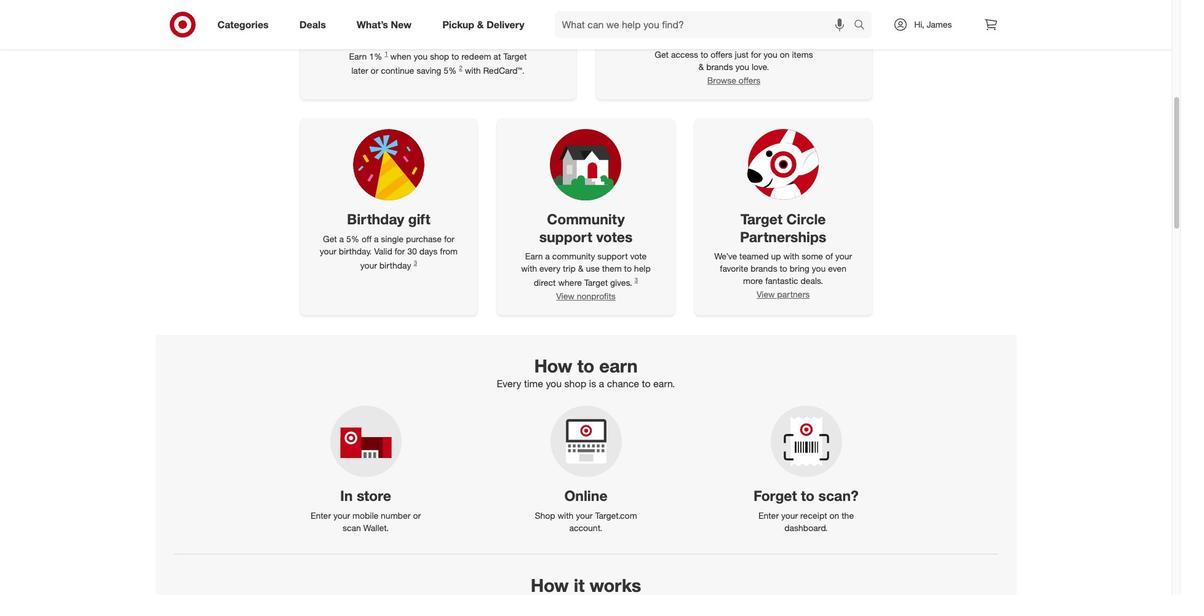 Task type: describe. For each thing, give the bounding box(es) containing it.
0 horizontal spatial view
[[556, 291, 574, 301]]

receipt
[[800, 510, 827, 521]]

browse
[[707, 75, 736, 85]]

1 vertical spatial for
[[395, 246, 405, 256]]

enter inside the forget to scan? enter your receipt on the dashboard.
[[758, 510, 779, 521]]

forget to scan? enter your receipt on the dashboard.
[[754, 487, 859, 533]]

vote
[[630, 251, 647, 262]]

target inside the earn a community support vote with every trip & use them to help direct where target gives.
[[584, 277, 608, 288]]

online
[[564, 487, 608, 504]]

2 with redcard™.
[[459, 64, 525, 75]]

in store enter your mobile number or scan wallet.
[[311, 487, 421, 533]]

pickup & delivery
[[442, 18, 524, 30]]

store
[[357, 487, 391, 504]]

& brands you love.
[[699, 61, 769, 72]]

favorite
[[720, 263, 748, 274]]

new
[[391, 18, 412, 30]]

even
[[828, 263, 847, 274]]

more
[[743, 276, 763, 286]]

when
[[390, 51, 411, 61]]

chance
[[607, 378, 639, 390]]

teamed
[[739, 251, 769, 262]]

3 for support votes
[[635, 276, 638, 284]]

community
[[552, 251, 595, 262]]

1% earnings
[[396, 26, 480, 43]]

scan
[[343, 523, 361, 533]]

in
[[340, 487, 353, 504]]

your down birthday.
[[360, 260, 377, 270]]

0 vertical spatial for
[[444, 233, 454, 244]]

a up birthday.
[[339, 233, 344, 244]]

target.com
[[595, 510, 637, 521]]

every
[[497, 378, 521, 390]]

you inside target circle partnerships we've teamed up with some of your favorite brands to bring you even more fantastic deals. view partners
[[812, 263, 826, 274]]

with inside the earn a community support vote with every trip & use them to help direct where target gives.
[[521, 263, 537, 274]]

gives.
[[610, 277, 632, 288]]

pickup
[[442, 18, 474, 30]]

brands
[[751, 263, 777, 274]]

valid
[[374, 246, 392, 256]]

what's new link
[[346, 11, 427, 38]]

view nonprofits
[[556, 291, 616, 301]]

deals.
[[801, 276, 823, 286]]

for you on
[[751, 49, 790, 60]]

delivery
[[487, 18, 524, 30]]

with inside online shop with your target.com account.
[[558, 510, 574, 521]]

support
[[597, 251, 628, 262]]

some
[[802, 251, 823, 262]]

birthday.
[[339, 246, 372, 256]]

use
[[586, 263, 600, 274]]

what's new
[[357, 18, 412, 30]]

earn
[[599, 355, 638, 377]]

categories link
[[207, 11, 284, 38]]

5% inside get a 5% off a single purchase for your birthday. valid for 30 days from your birthday
[[346, 233, 359, 244]]

view nonprofits link
[[556, 291, 616, 301]]

single
[[381, 233, 404, 244]]

birthday
[[347, 210, 404, 227]]

earn 1% 1
[[349, 50, 388, 61]]

partnerships
[[740, 228, 826, 245]]

direct
[[534, 277, 556, 288]]

how
[[534, 355, 572, 377]]

1
[[385, 50, 388, 57]]

community support votes
[[539, 210, 633, 245]]

how to earn every time you shop is a chance to earn.
[[497, 355, 675, 390]]

or inside when you shop to redeem at target later or continue saving 5%
[[371, 65, 379, 75]]

continue
[[381, 65, 414, 75]]

online shop with your target.com account.
[[535, 487, 637, 533]]

target inside target circle partnerships we've teamed up with some of your favorite brands to bring you even more fantastic deals. view partners
[[741, 210, 783, 227]]

hi,
[[914, 19, 924, 30]]

hundreds of deals get access to offers just for you on items & brands you love. browse offers
[[655, 26, 813, 85]]

where
[[558, 277, 582, 288]]

account.
[[569, 523, 603, 533]]

target inside when you shop to redeem at target later or continue saving 5%
[[503, 51, 527, 61]]

them
[[602, 263, 622, 274]]

3 link for gift
[[414, 259, 417, 266]]

earnings
[[421, 26, 480, 43]]

you inside when you shop to redeem at target later or continue saving 5%
[[414, 51, 428, 61]]

we've
[[714, 251, 737, 262]]

support votes
[[539, 228, 633, 245]]

gift
[[408, 210, 430, 227]]



Task type: locate. For each thing, give the bounding box(es) containing it.
2 vertical spatial you
[[546, 378, 562, 390]]

0 horizontal spatial offers
[[711, 49, 732, 60]]

1 horizontal spatial shop
[[564, 378, 586, 390]]

get left access
[[655, 49, 669, 60]]

up
[[771, 251, 781, 262]]

to left help
[[624, 263, 632, 274]]

you down how
[[546, 378, 562, 390]]

the
[[842, 510, 854, 521]]

0 horizontal spatial 1%
[[369, 51, 382, 61]]

on
[[830, 510, 839, 521]]

search
[[848, 19, 878, 32]]

0 vertical spatial 1%
[[396, 26, 417, 43]]

mobile
[[353, 510, 378, 521]]

3 down help
[[635, 276, 638, 284]]

your up account.
[[576, 510, 593, 521]]

0 vertical spatial target
[[503, 51, 527, 61]]

1 horizontal spatial offers
[[739, 75, 760, 85]]

at
[[494, 51, 501, 61]]

to up the 2 on the left
[[451, 51, 459, 61]]

view down more
[[757, 289, 775, 300]]

to right access
[[701, 49, 708, 60]]

with inside 2 with redcard™.
[[465, 65, 481, 75]]

& right pickup
[[477, 18, 484, 30]]

earn inside the earn a community support vote with every trip & use them to help direct where target gives.
[[525, 251, 543, 262]]

1 vertical spatial 1%
[[369, 51, 382, 61]]

0 horizontal spatial or
[[371, 65, 379, 75]]

shop
[[535, 510, 555, 521]]

1 horizontal spatial for
[[444, 233, 454, 244]]

every
[[540, 263, 561, 274]]

3
[[414, 259, 417, 266], [635, 276, 638, 284]]

1 vertical spatial earn
[[525, 251, 543, 262]]

view partners link
[[757, 289, 810, 300]]

0 vertical spatial you
[[414, 51, 428, 61]]

trip
[[563, 263, 576, 274]]

you up saving
[[414, 51, 428, 61]]

later
[[351, 65, 368, 75]]

you inside how to earn every time you shop is a chance to earn.
[[546, 378, 562, 390]]

time
[[524, 378, 543, 390]]

2 enter from the left
[[758, 510, 779, 521]]

search button
[[848, 11, 878, 41]]

1 horizontal spatial you
[[546, 378, 562, 390]]

0 horizontal spatial for
[[395, 246, 405, 256]]

with
[[465, 65, 481, 75], [783, 251, 799, 262], [521, 263, 537, 274], [558, 510, 574, 521]]

with left every
[[521, 263, 537, 274]]

shop up saving
[[430, 51, 449, 61]]

enter
[[311, 510, 331, 521], [758, 510, 779, 521]]

2 vertical spatial target
[[584, 277, 608, 288]]

3 link down help
[[635, 276, 638, 284]]

0 horizontal spatial you
[[414, 51, 428, 61]]

with right the 2 on the left
[[465, 65, 481, 75]]

to inside hundreds of deals get access to offers just for you on items & brands you love. browse offers
[[701, 49, 708, 60]]

5% left the 2 on the left
[[444, 65, 457, 75]]

fantastic
[[765, 276, 798, 286]]

0 vertical spatial get
[[655, 49, 669, 60]]

shop left is at the bottom of the page
[[564, 378, 586, 390]]

0 vertical spatial 3
[[414, 259, 417, 266]]

1 vertical spatial &
[[578, 263, 583, 274]]

0 horizontal spatial shop
[[430, 51, 449, 61]]

get
[[655, 49, 669, 60], [323, 233, 337, 244]]

to inside the earn a community support vote with every trip & use them to help direct where target gives.
[[624, 263, 632, 274]]

& inside the earn a community support vote with every trip & use them to help direct where target gives.
[[578, 263, 583, 274]]

pickup & delivery link
[[432, 11, 540, 38]]

shop
[[430, 51, 449, 61], [564, 378, 586, 390]]

enter left "mobile"
[[311, 510, 331, 521]]

3 link for support votes
[[635, 276, 638, 284]]

5%
[[444, 65, 457, 75], [346, 233, 359, 244]]

3 link
[[414, 259, 417, 266], [635, 276, 638, 284]]

from
[[440, 246, 458, 256]]

1 horizontal spatial 3
[[635, 276, 638, 284]]

your up even
[[835, 251, 852, 262]]

target right at at left top
[[503, 51, 527, 61]]

What can we help you find? suggestions appear below search field
[[555, 11, 857, 38]]

a
[[339, 233, 344, 244], [374, 233, 379, 244], [545, 251, 550, 262], [599, 378, 604, 390]]

1 horizontal spatial view
[[757, 289, 775, 300]]

2
[[459, 64, 462, 71]]

your up dashboard.
[[781, 510, 798, 521]]

0 vertical spatial offers
[[711, 49, 732, 60]]

or right number
[[413, 510, 421, 521]]

earn up every
[[525, 251, 543, 262]]

to inside when you shop to redeem at target later or continue saving 5%
[[451, 51, 459, 61]]

& right trip
[[578, 263, 583, 274]]

0 vertical spatial earn
[[349, 51, 367, 61]]

1 horizontal spatial or
[[413, 510, 421, 521]]

a inside the earn a community support vote with every trip & use them to help direct where target gives.
[[545, 251, 550, 262]]

1 vertical spatial you
[[812, 263, 826, 274]]

0 horizontal spatial 5%
[[346, 233, 359, 244]]

0 horizontal spatial &
[[477, 18, 484, 30]]

offers down & brands you love. on the top of the page
[[739, 75, 760, 85]]

2 horizontal spatial target
[[741, 210, 783, 227]]

a right off
[[374, 233, 379, 244]]

0 horizontal spatial earn
[[349, 51, 367, 61]]

to up fantastic
[[780, 263, 787, 274]]

1% left 1 link
[[369, 51, 382, 61]]

circle
[[786, 210, 826, 227]]

0 vertical spatial shop
[[430, 51, 449, 61]]

dashboard.
[[784, 523, 828, 533]]

browse offers link
[[707, 75, 760, 85]]

target circle partnerships we've teamed up with some of your favorite brands to bring you even more fantastic deals. view partners
[[714, 210, 852, 300]]

scan?
[[819, 487, 859, 504]]

1 vertical spatial 5%
[[346, 233, 359, 244]]

access
[[671, 49, 698, 60]]

earn.
[[653, 378, 675, 390]]

view inside target circle partnerships we've teamed up with some of your favorite brands to bring you even more fantastic deals. view partners
[[757, 289, 775, 300]]

your inside the forget to scan? enter your receipt on the dashboard.
[[781, 510, 798, 521]]

1 vertical spatial target
[[741, 210, 783, 227]]

to inside the forget to scan? enter your receipt on the dashboard.
[[801, 487, 815, 504]]

1 vertical spatial 3 link
[[635, 276, 638, 284]]

your left birthday.
[[320, 246, 336, 256]]

1 enter from the left
[[311, 510, 331, 521]]

earn
[[349, 51, 367, 61], [525, 251, 543, 262]]

1 vertical spatial or
[[413, 510, 421, 521]]

just
[[735, 49, 749, 60]]

to left the earn.
[[642, 378, 651, 390]]

for up from
[[444, 233, 454, 244]]

0 horizontal spatial get
[[323, 233, 337, 244]]

3 down 30
[[414, 259, 417, 266]]

of
[[826, 251, 833, 262]]

earn for earn a community support vote with every trip & use them to help direct where target gives.
[[525, 251, 543, 262]]

james
[[927, 19, 952, 30]]

with inside target circle partnerships we've teamed up with some of your favorite brands to bring you even more fantastic deals. view partners
[[783, 251, 799, 262]]

you down some
[[812, 263, 826, 274]]

1 horizontal spatial 5%
[[444, 65, 457, 75]]

shop inside how to earn every time you shop is a chance to earn.
[[564, 378, 586, 390]]

to up is at the bottom of the page
[[577, 355, 594, 377]]

your inside target circle partnerships we've teamed up with some of your favorite brands to bring you even more fantastic deals. view partners
[[835, 251, 852, 262]]

view down where
[[556, 291, 574, 301]]

target
[[503, 51, 527, 61], [741, 210, 783, 227], [584, 277, 608, 288]]

help
[[634, 263, 651, 274]]

or inside in store enter your mobile number or scan wallet.
[[413, 510, 421, 521]]

0 vertical spatial or
[[371, 65, 379, 75]]

a inside how to earn every time you shop is a chance to earn.
[[599, 378, 604, 390]]

for left 30
[[395, 246, 405, 256]]

enter down forget at bottom
[[758, 510, 779, 521]]

0 horizontal spatial target
[[503, 51, 527, 61]]

get inside hundreds of deals get access to offers just for you on items & brands you love. browse offers
[[655, 49, 669, 60]]

1 horizontal spatial target
[[584, 277, 608, 288]]

5% up birthday.
[[346, 233, 359, 244]]

earn for earn 1% 1
[[349, 51, 367, 61]]

3 for gift
[[414, 259, 417, 266]]

wallet.
[[363, 523, 389, 533]]

1 vertical spatial get
[[323, 233, 337, 244]]

1 vertical spatial shop
[[564, 378, 586, 390]]

get left off
[[323, 233, 337, 244]]

is
[[589, 378, 596, 390]]

bring
[[790, 263, 809, 274]]

birthday gift
[[347, 210, 430, 227]]

purchase
[[406, 233, 442, 244]]

0 vertical spatial 3 link
[[414, 259, 417, 266]]

1 horizontal spatial enter
[[758, 510, 779, 521]]

1 link
[[385, 50, 388, 57]]

1% inside earn 1% 1
[[369, 51, 382, 61]]

0 horizontal spatial 3
[[414, 259, 417, 266]]

categories
[[217, 18, 269, 30]]

0 vertical spatial 5%
[[444, 65, 457, 75]]

your inside online shop with your target.com account.
[[576, 510, 593, 521]]

get inside get a 5% off a single purchase for your birthday. valid for 30 days from your birthday
[[323, 233, 337, 244]]

birthday
[[379, 260, 411, 270]]

number
[[381, 510, 411, 521]]

your up scan
[[333, 510, 350, 521]]

a right is at the bottom of the page
[[599, 378, 604, 390]]

hi, james
[[914, 19, 952, 30]]

to inside target circle partnerships we've teamed up with some of your favorite brands to bring you even more fantastic deals. view partners
[[780, 263, 787, 274]]

1 horizontal spatial 3 link
[[635, 276, 638, 284]]

2 link
[[459, 64, 462, 71]]

30
[[407, 246, 417, 256]]

1% up when
[[396, 26, 417, 43]]

forget
[[754, 487, 797, 504]]

saving
[[417, 65, 441, 75]]

target up the partnerships
[[741, 210, 783, 227]]

target up nonprofits
[[584, 277, 608, 288]]

earn up "later"
[[349, 51, 367, 61]]

1 horizontal spatial 1%
[[396, 26, 417, 43]]

with right shop at the bottom left of page
[[558, 510, 574, 521]]

redeem
[[462, 51, 491, 61]]

you
[[414, 51, 428, 61], [812, 263, 826, 274], [546, 378, 562, 390]]

0 horizontal spatial 3 link
[[414, 259, 417, 266]]

& inside pickup & delivery link
[[477, 18, 484, 30]]

nonprofits
[[577, 291, 616, 301]]

deals link
[[289, 11, 341, 38]]

or right "later"
[[371, 65, 379, 75]]

1 horizontal spatial earn
[[525, 251, 543, 262]]

of deals
[[742, 26, 795, 43]]

shop inside when you shop to redeem at target later or continue saving 5%
[[430, 51, 449, 61]]

your inside in store enter your mobile number or scan wallet.
[[333, 510, 350, 521]]

community
[[547, 210, 625, 227]]

1 horizontal spatial &
[[578, 263, 583, 274]]

3 link down 30
[[414, 259, 417, 266]]

1 vertical spatial offers
[[739, 75, 760, 85]]

1 horizontal spatial get
[[655, 49, 669, 60]]

1 vertical spatial 3
[[635, 276, 638, 284]]

enter inside in store enter your mobile number or scan wallet.
[[311, 510, 331, 521]]

1%
[[396, 26, 417, 43], [369, 51, 382, 61]]

off
[[362, 233, 372, 244]]

offers up & brands you love. on the top of the page
[[711, 49, 732, 60]]

redcard™.
[[483, 65, 525, 75]]

5% inside when you shop to redeem at target later or continue saving 5%
[[444, 65, 457, 75]]

a up every
[[545, 251, 550, 262]]

earn inside earn 1% 1
[[349, 51, 367, 61]]

with up bring
[[783, 251, 799, 262]]

0 vertical spatial &
[[477, 18, 484, 30]]

to up receipt
[[801, 487, 815, 504]]

get a 5% off a single purchase for your birthday. valid for 30 days from your birthday
[[320, 233, 458, 270]]

2 horizontal spatial you
[[812, 263, 826, 274]]

or
[[371, 65, 379, 75], [413, 510, 421, 521]]

what's
[[357, 18, 388, 30]]

days
[[419, 246, 438, 256]]

earn a community support vote with every trip & use them to help direct where target gives.
[[521, 251, 651, 288]]

0 horizontal spatial enter
[[311, 510, 331, 521]]



Task type: vqa. For each thing, say whether or not it's contained in the screenshot.
cart
no



